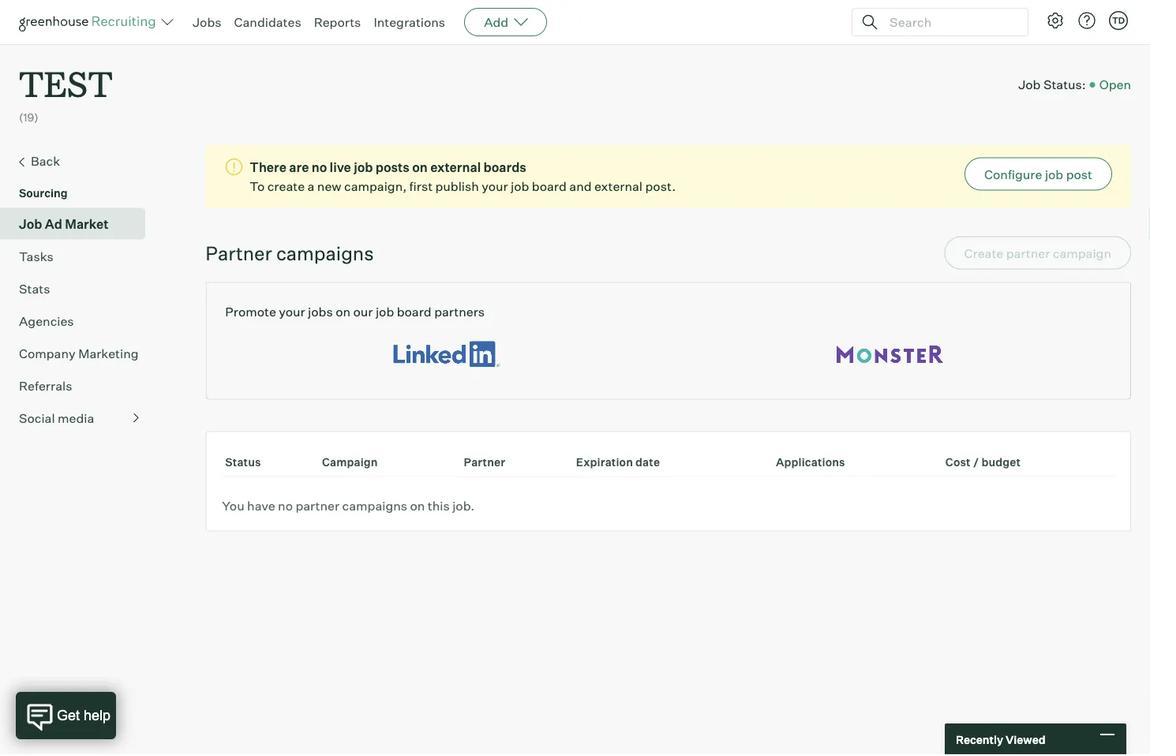 Task type: locate. For each thing, give the bounding box(es) containing it.
expiration date
[[576, 455, 660, 469]]

no for partner
[[278, 498, 293, 514]]

candidates
[[234, 14, 301, 30]]

reports link
[[314, 14, 361, 30]]

posts
[[376, 159, 410, 175]]

promote your jobs on our job board partners
[[225, 304, 485, 320]]

tasks
[[19, 249, 54, 264]]

monster | united states - standard job ad + 14 days auto refresh image
[[837, 337, 944, 373]]

tasks link
[[19, 247, 139, 266]]

job left status:
[[1019, 77, 1041, 92]]

campaigns
[[276, 241, 374, 265], [342, 498, 408, 514]]

partner up job.
[[464, 455, 506, 469]]

back link
[[19, 151, 139, 172]]

test link
[[19, 44, 113, 110]]

partner
[[206, 241, 272, 265], [464, 455, 506, 469]]

1 vertical spatial job
[[19, 216, 42, 232]]

1 horizontal spatial no
[[312, 159, 327, 175]]

board left the 'partners'
[[397, 304, 432, 320]]

test
[[19, 60, 113, 107]]

campaigns up jobs
[[276, 241, 374, 265]]

1 vertical spatial your
[[279, 304, 305, 320]]

new
[[317, 178, 342, 194]]

agencies link
[[19, 312, 139, 331]]

job.
[[453, 498, 475, 514]]

/
[[974, 455, 980, 469]]

on left this
[[410, 498, 425, 514]]

stats link
[[19, 279, 139, 298]]

td
[[1113, 15, 1125, 26]]

ad
[[45, 216, 62, 232]]

0 vertical spatial on
[[412, 159, 428, 175]]

campaigns down campaign
[[342, 498, 408, 514]]

1 vertical spatial board
[[397, 304, 432, 320]]

job
[[1019, 77, 1041, 92], [19, 216, 42, 232]]

you
[[222, 498, 245, 514]]

greenhouse recruiting image
[[19, 13, 161, 32]]

you have no partner campaigns on this job.
[[222, 498, 475, 514]]

on left our
[[336, 304, 351, 320]]

0 horizontal spatial job
[[19, 216, 42, 232]]

on up the first
[[412, 159, 428, 175]]

your inside there are no live job posts on external boards to create a new campaign, first publish your job board and external post.
[[482, 178, 508, 194]]

job down 'boards'
[[511, 178, 529, 194]]

referrals link
[[19, 376, 139, 395]]

jobs
[[193, 14, 222, 30]]

external
[[431, 159, 481, 175], [595, 178, 643, 194]]

job
[[354, 159, 373, 175], [1045, 166, 1064, 182], [511, 178, 529, 194], [376, 304, 394, 320]]

job up the campaign,
[[354, 159, 373, 175]]

0 vertical spatial external
[[431, 159, 481, 175]]

no
[[312, 159, 327, 175], [278, 498, 293, 514]]

post.
[[646, 178, 676, 194]]

1 horizontal spatial your
[[482, 178, 508, 194]]

1 horizontal spatial job
[[1019, 77, 1041, 92]]

1 horizontal spatial partner
[[464, 455, 506, 469]]

market
[[65, 216, 109, 232]]

create
[[267, 178, 305, 194]]

your left jobs
[[279, 304, 305, 320]]

0 horizontal spatial no
[[278, 498, 293, 514]]

external right and
[[595, 178, 643, 194]]

0 vertical spatial partner
[[206, 241, 272, 265]]

job left post
[[1045, 166, 1064, 182]]

no right are
[[312, 159, 327, 175]]

0 horizontal spatial external
[[431, 159, 481, 175]]

linkedin - job posting image
[[394, 337, 500, 373]]

are
[[289, 159, 309, 175]]

social
[[19, 410, 55, 426]]

0 vertical spatial board
[[532, 178, 567, 194]]

td button
[[1110, 11, 1129, 30]]

test (19)
[[19, 60, 113, 125]]

social media
[[19, 410, 94, 426]]

board left and
[[532, 178, 567, 194]]

no inside there are no live job posts on external boards to create a new campaign, first publish your job board and external post.
[[312, 159, 327, 175]]

1 vertical spatial on
[[336, 304, 351, 320]]

external up publish
[[431, 159, 481, 175]]

budget
[[982, 455, 1021, 469]]

sourcing
[[19, 186, 68, 200]]

job left ad
[[19, 216, 42, 232]]

board
[[532, 178, 567, 194], [397, 304, 432, 320]]

job right our
[[376, 304, 394, 320]]

and
[[570, 178, 592, 194]]

1 vertical spatial partner
[[464, 455, 506, 469]]

partner up promote
[[206, 241, 272, 265]]

date
[[636, 455, 660, 469]]

your
[[482, 178, 508, 194], [279, 304, 305, 320]]

status:
[[1044, 77, 1086, 92]]

cost / budget
[[946, 455, 1021, 469]]

partner
[[296, 498, 340, 514]]

no right have at the bottom of the page
[[278, 498, 293, 514]]

0 vertical spatial your
[[482, 178, 508, 194]]

jobs link
[[193, 14, 222, 30]]

job for job ad market
[[19, 216, 42, 232]]

applications
[[776, 455, 846, 469]]

back
[[31, 153, 60, 169]]

there
[[250, 159, 287, 175]]

our
[[353, 304, 373, 320]]

first
[[410, 178, 433, 194]]

on
[[412, 159, 428, 175], [336, 304, 351, 320], [410, 498, 425, 514]]

1 horizontal spatial board
[[532, 178, 567, 194]]

1 vertical spatial external
[[595, 178, 643, 194]]

0 vertical spatial job
[[1019, 77, 1041, 92]]

1 horizontal spatial external
[[595, 178, 643, 194]]

integrations link
[[374, 14, 446, 30]]

0 horizontal spatial partner
[[206, 241, 272, 265]]

partners
[[434, 304, 485, 320]]

0 horizontal spatial board
[[397, 304, 432, 320]]

configure image
[[1046, 11, 1065, 30]]

job ad market link
[[19, 215, 139, 233]]

your down 'boards'
[[482, 178, 508, 194]]

0 vertical spatial no
[[312, 159, 327, 175]]

1 vertical spatial no
[[278, 498, 293, 514]]



Task type: describe. For each thing, give the bounding box(es) containing it.
company marketing link
[[19, 344, 139, 363]]

configure job post
[[985, 166, 1093, 182]]

company
[[19, 346, 76, 361]]

add button
[[464, 8, 547, 36]]

partner for partner campaigns
[[206, 241, 272, 265]]

stats
[[19, 281, 50, 297]]

recently viewed
[[956, 733, 1046, 747]]

candidates link
[[234, 14, 301, 30]]

company marketing
[[19, 346, 139, 361]]

there are no live job posts on external boards to create a new campaign, first publish your job board and external post.
[[250, 159, 676, 194]]

integrations
[[374, 14, 446, 30]]

social media link
[[19, 409, 139, 428]]

recently
[[956, 733, 1004, 747]]

(19)
[[19, 111, 39, 125]]

promote
[[225, 304, 276, 320]]

add
[[484, 14, 509, 30]]

job status:
[[1019, 77, 1086, 92]]

agencies
[[19, 313, 74, 329]]

marketing
[[78, 346, 139, 361]]

1 vertical spatial campaigns
[[342, 498, 408, 514]]

post
[[1067, 166, 1093, 182]]

on inside there are no live job posts on external boards to create a new campaign, first publish your job board and external post.
[[412, 159, 428, 175]]

campaign
[[322, 455, 378, 469]]

expiration
[[576, 455, 633, 469]]

jobs
[[308, 304, 333, 320]]

reports
[[314, 14, 361, 30]]

td button
[[1106, 8, 1132, 33]]

a
[[308, 178, 315, 194]]

campaign,
[[344, 178, 407, 194]]

referrals
[[19, 378, 72, 394]]

status
[[225, 455, 261, 469]]

2 vertical spatial on
[[410, 498, 425, 514]]

publish
[[436, 178, 479, 194]]

have
[[247, 498, 275, 514]]

this
[[428, 498, 450, 514]]

job for job status:
[[1019, 77, 1041, 92]]

0 vertical spatial campaigns
[[276, 241, 374, 265]]

partner for partner
[[464, 455, 506, 469]]

partner campaigns
[[206, 241, 374, 265]]

board inside there are no live job posts on external boards to create a new campaign, first publish your job board and external post.
[[532, 178, 567, 194]]

viewed
[[1006, 733, 1046, 747]]

live
[[330, 159, 351, 175]]

Search text field
[[886, 11, 1014, 34]]

0 horizontal spatial your
[[279, 304, 305, 320]]

to
[[250, 178, 265, 194]]

open
[[1100, 77, 1132, 92]]

configure
[[985, 166, 1043, 182]]

cost
[[946, 455, 971, 469]]

job inside 'button'
[[1045, 166, 1064, 182]]

media
[[58, 410, 94, 426]]

configure job post button
[[965, 158, 1113, 191]]

job ad market
[[19, 216, 109, 232]]

boards
[[484, 159, 527, 175]]

no for live
[[312, 159, 327, 175]]



Task type: vqa. For each thing, say whether or not it's contained in the screenshot.
leftmost the your
yes



